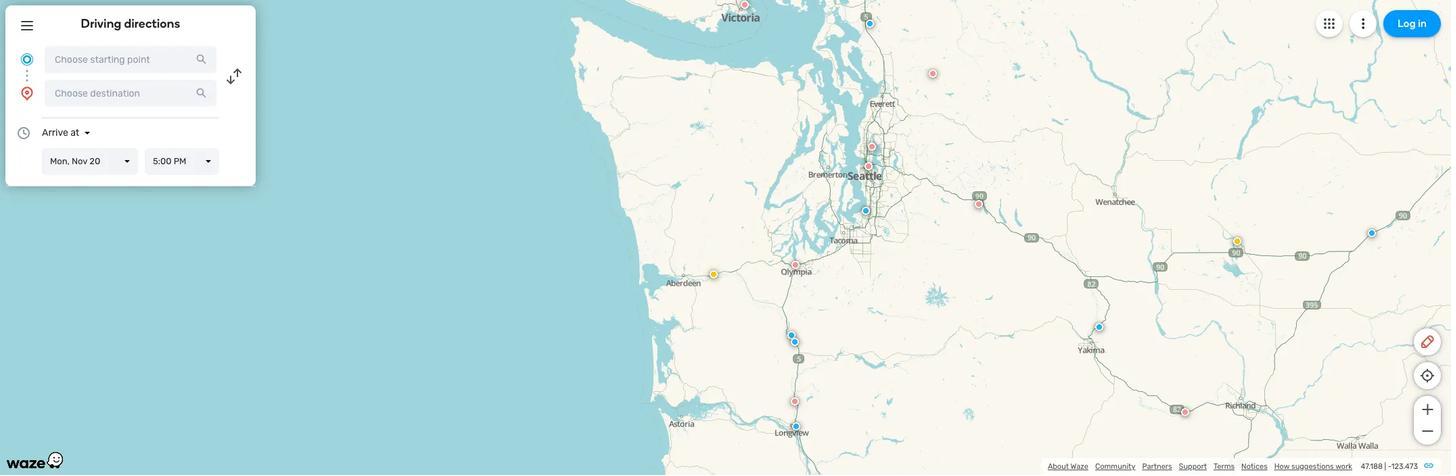 Task type: describe. For each thing, give the bounding box(es) containing it.
20
[[90, 156, 100, 166]]

support
[[1179, 463, 1207, 472]]

5:00 pm list box
[[145, 148, 219, 175]]

how suggestions work link
[[1275, 463, 1353, 472]]

hazard image
[[1233, 237, 1242, 246]]

notices
[[1242, 463, 1268, 472]]

community link
[[1095, 463, 1136, 472]]

about
[[1048, 463, 1069, 472]]

1 horizontal spatial police image
[[863, 216, 871, 224]]

arrive at
[[42, 127, 79, 139]]

work
[[1336, 463, 1353, 472]]

about waze link
[[1048, 463, 1089, 472]]

link image
[[1424, 461, 1434, 472]]

zoom in image
[[1419, 402, 1436, 418]]

mon, nov 20
[[50, 156, 100, 166]]

about waze community partners support terms notices how suggestions work
[[1048, 463, 1353, 472]]

waze
[[1071, 463, 1089, 472]]

123.473
[[1392, 463, 1418, 472]]

Choose destination text field
[[45, 80, 217, 107]]

current location image
[[19, 51, 35, 68]]

mon,
[[50, 156, 70, 166]]

47.188 | -123.473
[[1361, 463, 1418, 472]]

0 horizontal spatial road closed image
[[741, 1, 749, 9]]

terms
[[1214, 463, 1235, 472]]

partners link
[[1142, 463, 1172, 472]]



Task type: locate. For each thing, give the bounding box(es) containing it.
5:00
[[153, 156, 172, 166]]

47.188
[[1361, 463, 1383, 472]]

pencil image
[[1420, 334, 1436, 350]]

0 horizontal spatial police image
[[788, 332, 796, 340]]

support link
[[1179, 463, 1207, 472]]

driving directions
[[81, 16, 180, 31]]

1 vertical spatial road closed image
[[791, 398, 799, 406]]

5:00 pm
[[153, 156, 186, 166]]

road closed image
[[929, 70, 937, 78], [869, 145, 878, 154], [865, 150, 874, 158], [751, 264, 759, 272], [1150, 405, 1158, 413]]

driving
[[81, 16, 121, 31]]

suggestions
[[1292, 463, 1334, 472]]

|
[[1385, 463, 1386, 472]]

clock image
[[16, 125, 32, 141]]

0 vertical spatial police image
[[863, 216, 871, 224]]

arrive
[[42, 127, 68, 139]]

partners
[[1142, 463, 1172, 472]]

road closed image
[[741, 1, 749, 9], [791, 398, 799, 406]]

notices link
[[1242, 463, 1268, 472]]

directions
[[124, 16, 180, 31]]

how
[[1275, 463, 1290, 472]]

1 horizontal spatial road closed image
[[791, 398, 799, 406]]

1 vertical spatial police image
[[788, 332, 796, 340]]

zoom out image
[[1419, 424, 1436, 440]]

Choose starting point text field
[[45, 46, 217, 73]]

police image
[[863, 216, 871, 224], [788, 332, 796, 340]]

terms link
[[1214, 463, 1235, 472]]

community
[[1095, 463, 1136, 472]]

location image
[[19, 85, 35, 101]]

at
[[70, 127, 79, 139]]

pm
[[174, 156, 186, 166]]

nov
[[72, 156, 87, 166]]

police image
[[871, 37, 879, 45], [962, 194, 970, 202], [859, 214, 867, 223], [819, 253, 827, 261], [1093, 325, 1102, 333]]

-
[[1388, 463, 1392, 472]]

mon, nov 20 list box
[[42, 148, 138, 175]]

0 vertical spatial road closed image
[[741, 1, 749, 9]]



Task type: vqa. For each thing, say whether or not it's contained in the screenshot.
Learn more
no



